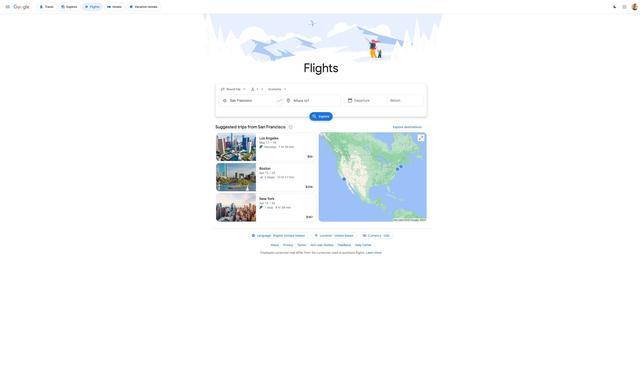 Task type: vqa. For each thing, say whether or not it's contained in the screenshot.
Flights
no



Task type: locate. For each thing, give the bounding box(es) containing it.
 image
[[276, 175, 277, 179]]

 image
[[277, 145, 278, 149], [274, 205, 275, 210]]

Where from? text field
[[219, 95, 279, 107]]

main menu image
[[5, 4, 10, 9]]

187 US dollars text field
[[307, 215, 313, 219]]

Return text field
[[391, 95, 420, 106]]

0 horizontal spatial  image
[[274, 205, 275, 210]]

0 vertical spatial  image
[[277, 145, 278, 149]]

206 US dollars text field
[[306, 185, 313, 189]]

None field
[[219, 85, 248, 93], [267, 85, 289, 93], [219, 85, 248, 93], [267, 85, 289, 93]]

 image for frontier image
[[277, 145, 278, 149]]

 image right frontier image
[[277, 145, 278, 149]]

 image right frontier icon
[[274, 205, 275, 210]]

1 vertical spatial  image
[[274, 205, 275, 210]]

1 horizontal spatial  image
[[277, 145, 278, 149]]

 image for frontier icon
[[274, 205, 275, 210]]

frontier, spirit, and sun country airlines image
[[260, 176, 263, 179]]



Task type: describe. For each thing, give the bounding box(es) containing it.
suggested trips from san francisco region
[[216, 122, 427, 223]]

Flight search field
[[212, 84, 431, 122]]

frontier image
[[260, 206, 263, 209]]

Where to?  text field
[[281, 95, 341, 107]]

frontier image
[[260, 145, 263, 149]]

56 US dollars text field
[[308, 155, 313, 158]]

Departure text field
[[355, 95, 384, 106]]

change appearance image
[[611, 2, 621, 12]]



